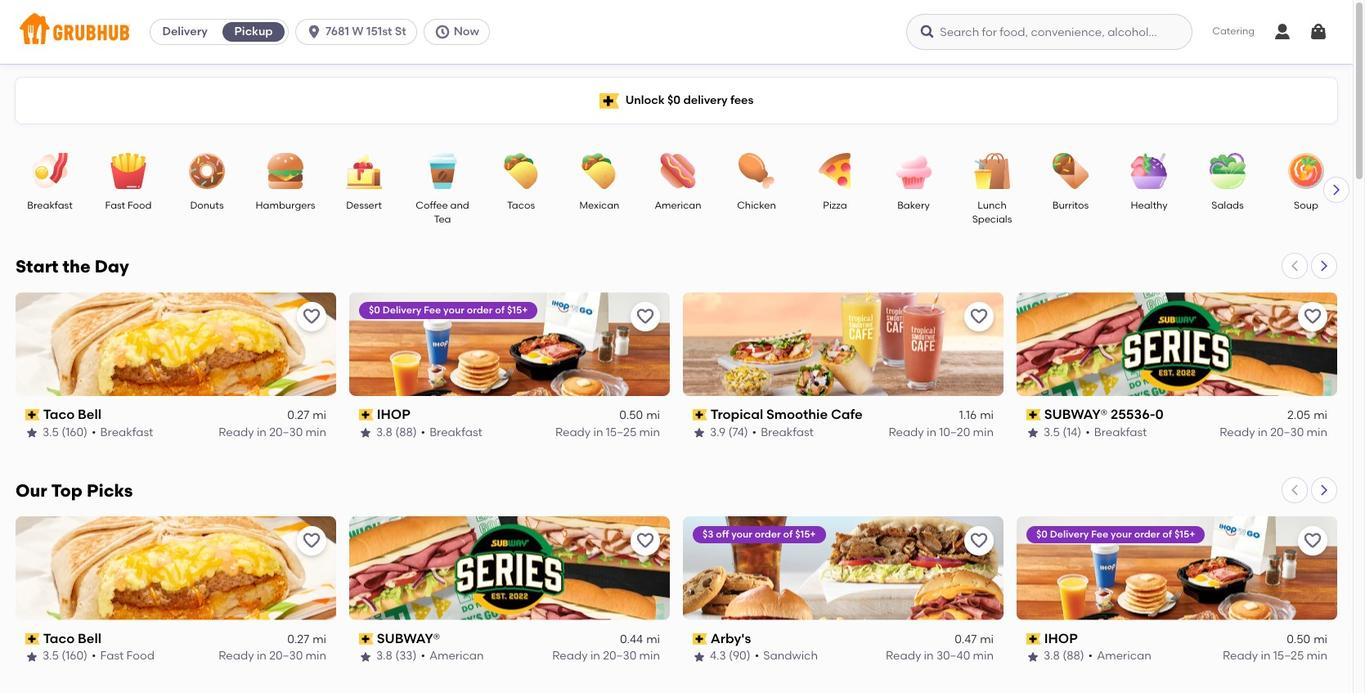Task type: locate. For each thing, give the bounding box(es) containing it.
1 vertical spatial caret right icon image
[[1318, 259, 1331, 272]]

soup
[[1294, 200, 1319, 211]]

subscription pass image
[[1027, 409, 1041, 421], [25, 633, 40, 645], [359, 633, 374, 645], [1027, 633, 1041, 645]]

1 horizontal spatial ready in 15–25 min
[[1223, 649, 1328, 663]]

20–30
[[269, 425, 303, 439], [1271, 425, 1304, 439], [269, 649, 303, 663], [603, 649, 637, 663]]

caret left icon image down 2.05
[[1289, 483, 1302, 497]]

0 vertical spatial ihop logo image
[[349, 292, 670, 396]]

0 horizontal spatial (88)
[[395, 425, 417, 439]]

donuts image
[[178, 153, 236, 189]]

2 vertical spatial $0
[[1037, 528, 1048, 540]]

breakfast
[[27, 200, 73, 211], [100, 425, 153, 439], [430, 425, 483, 439], [761, 425, 814, 439], [1095, 425, 1147, 439]]

1 vertical spatial 0.27 mi
[[287, 633, 326, 647]]

1 vertical spatial caret left icon image
[[1289, 483, 1302, 497]]

taco bell logo image for start the day
[[16, 292, 336, 396]]

20–30 for subway® logo
[[603, 649, 637, 663]]

tropical smoothie cafe logo image
[[683, 292, 1004, 396]]

15–25
[[606, 425, 637, 439], [1274, 649, 1304, 663]]

3.5 (160) up top
[[43, 425, 88, 439]]

in for our top picks taco bell logo
[[257, 649, 267, 663]]

1 vertical spatial fee
[[1092, 528, 1109, 540]]

star icon image for the tropical smoothie cafe logo
[[693, 426, 706, 439]]

•
[[92, 425, 96, 439], [421, 425, 426, 439], [752, 425, 757, 439], [1086, 425, 1090, 439], [92, 649, 96, 663], [421, 649, 425, 663], [755, 649, 759, 663], [1089, 649, 1093, 663]]

2 horizontal spatial $0
[[1037, 528, 1048, 540]]

2 horizontal spatial $15+
[[1175, 528, 1196, 540]]

ready
[[219, 425, 254, 439], [556, 425, 591, 439], [889, 425, 924, 439], [1220, 425, 1256, 439], [219, 649, 254, 663], [553, 649, 588, 663], [886, 649, 921, 663], [1223, 649, 1259, 663]]

caret left icon image
[[1289, 259, 1302, 272], [1289, 483, 1302, 497]]

0 vertical spatial subway®
[[1045, 407, 1108, 422]]

0 horizontal spatial fee
[[424, 304, 441, 316]]

1 horizontal spatial subway®
[[1045, 407, 1108, 422]]

0 horizontal spatial • american
[[421, 649, 484, 663]]

subscription pass image for ihop
[[359, 409, 374, 421]]

your for • breakfast
[[444, 304, 465, 316]]

catering button
[[1201, 13, 1267, 50]]

0.44
[[620, 633, 643, 647]]

1 0.27 from the top
[[287, 409, 309, 422]]

ready for the tropical smoothie cafe logo
[[889, 425, 924, 439]]

1 horizontal spatial (88)
[[1063, 649, 1085, 663]]

1 taco bell logo image from the top
[[16, 292, 336, 396]]

ready in 15–25 min
[[556, 425, 660, 439], [1223, 649, 1328, 663]]

0 horizontal spatial 3.8 (88)
[[376, 425, 417, 439]]

0.44 mi
[[620, 633, 660, 647]]

hamburgers
[[256, 200, 315, 211]]

2 taco bell from the top
[[43, 631, 101, 646]]

ready for start the day's taco bell logo
[[219, 425, 254, 439]]

2 3.5 (160) from the top
[[43, 649, 88, 663]]

burritos image
[[1042, 153, 1100, 189]]

tea
[[434, 214, 451, 225]]

2 0.27 from the top
[[287, 633, 309, 647]]

0 horizontal spatial $15+
[[507, 304, 528, 316]]

caret left icon image down soup
[[1289, 259, 1302, 272]]

1 caret left icon image from the top
[[1289, 259, 1302, 272]]

caret right icon image
[[1330, 183, 1343, 196], [1318, 259, 1331, 272], [1318, 483, 1331, 497]]

4 save this restaurant image from the left
[[1303, 531, 1323, 551]]

Search for food, convenience, alcohol... search field
[[907, 14, 1193, 50]]

cafe
[[831, 407, 863, 422]]

the
[[63, 256, 91, 277]]

0 horizontal spatial 15–25
[[606, 425, 637, 439]]

0 vertical spatial $0
[[668, 93, 681, 107]]

3.5 up top
[[43, 425, 59, 439]]

2 vertical spatial caret right icon image
[[1318, 483, 1331, 497]]

in for start the day's taco bell logo
[[257, 425, 267, 439]]

1 vertical spatial ihop
[[1045, 631, 1078, 646]]

• american for ihop
[[1089, 649, 1152, 663]]

subway® up (14)
[[1045, 407, 1108, 422]]

1 horizontal spatial ihop
[[1045, 631, 1078, 646]]

0 vertical spatial 3.8 (88)
[[376, 425, 417, 439]]

$0 for • american
[[1037, 528, 1048, 540]]

20–30 for subway® 25536-0 logo
[[1271, 425, 1304, 439]]

(88) for • breakfast
[[395, 425, 417, 439]]

0 vertical spatial 3.5 (160)
[[43, 425, 88, 439]]

0 vertical spatial ihop
[[377, 407, 411, 422]]

0 vertical spatial 0.50 mi
[[619, 409, 660, 422]]

ihop
[[377, 407, 411, 422], [1045, 631, 1078, 646]]

10–20
[[940, 425, 971, 439]]

2 horizontal spatial of
[[1163, 528, 1173, 540]]

our top picks
[[16, 480, 133, 501]]

(88)
[[395, 425, 417, 439], [1063, 649, 1085, 663]]

$15+
[[507, 304, 528, 316], [795, 528, 816, 540], [1175, 528, 1196, 540]]

$0 delivery fee your order of $15+
[[369, 304, 528, 316], [1037, 528, 1196, 540]]

fees
[[731, 93, 754, 107]]

1 horizontal spatial 3.8 (88)
[[1044, 649, 1085, 663]]

bell for picks
[[78, 631, 101, 646]]

1 vertical spatial subway®
[[377, 631, 440, 646]]

american
[[655, 200, 702, 211], [429, 649, 484, 663], [1097, 649, 1152, 663]]

pizza image
[[807, 153, 864, 189]]

star icon image for subway® 25536-0 logo
[[1027, 426, 1040, 439]]

caret right icon image for start the day
[[1318, 259, 1331, 272]]

1 vertical spatial 3.8 (88)
[[1044, 649, 1085, 663]]

1 vertical spatial ihop logo image
[[1017, 516, 1338, 620]]

1 vertical spatial taco bell logo image
[[16, 516, 336, 620]]

ready for our top picks taco bell logo
[[219, 649, 254, 663]]

2 save this restaurant image from the left
[[636, 307, 655, 326]]

0.50
[[619, 409, 643, 422], [1287, 633, 1311, 647]]

svg image
[[1273, 22, 1293, 42], [434, 24, 451, 40]]

0 vertical spatial fee
[[424, 304, 441, 316]]

2 • american from the left
[[1089, 649, 1152, 663]]

2 horizontal spatial delivery
[[1050, 528, 1089, 540]]

• fast food
[[92, 649, 155, 663]]

delivery
[[684, 93, 728, 107]]

0 horizontal spatial american
[[429, 649, 484, 663]]

bakery image
[[885, 153, 943, 189]]

0 vertical spatial (160)
[[62, 425, 88, 439]]

1 vertical spatial 0.50
[[1287, 633, 1311, 647]]

fee for breakfast
[[424, 304, 441, 316]]

2 horizontal spatial svg image
[[1309, 22, 1329, 42]]

taco bell up • fast food
[[43, 631, 101, 646]]

star icon image for "ihop logo" corresponding to american
[[1027, 650, 1040, 663]]

0.27 mi for our top picks
[[287, 633, 326, 647]]

3.5
[[43, 425, 59, 439], [1044, 425, 1060, 439], [43, 649, 59, 663]]

0 horizontal spatial subway®
[[377, 631, 440, 646]]

0.27 for day
[[287, 409, 309, 422]]

0 vertical spatial bell
[[78, 407, 101, 422]]

1 bell from the top
[[78, 407, 101, 422]]

delivery button
[[151, 19, 219, 45]]

3.8 (88) for • american
[[1044, 649, 1085, 663]]

ihop logo image
[[349, 292, 670, 396], [1017, 516, 1338, 620]]

svg image right catering button
[[1273, 22, 1293, 42]]

fast
[[105, 200, 125, 211], [100, 649, 124, 663]]

subway®
[[1045, 407, 1108, 422], [377, 631, 440, 646]]

save this restaurant button
[[297, 302, 326, 331], [631, 302, 660, 331], [965, 302, 994, 331], [1298, 302, 1328, 331], [297, 526, 326, 555], [631, 526, 660, 555], [965, 526, 994, 555], [1298, 526, 1328, 555]]

2 taco bell logo image from the top
[[16, 516, 336, 620]]

2 vertical spatial delivery
[[1050, 528, 1089, 540]]

3.9
[[710, 425, 726, 439]]

delivery for • american
[[1050, 528, 1089, 540]]

$0 for • breakfast
[[369, 304, 380, 316]]

main navigation navigation
[[0, 0, 1353, 64]]

caret left icon image for our top picks
[[1289, 483, 1302, 497]]

1 • american from the left
[[421, 649, 484, 663]]

ready in 10–20 min
[[889, 425, 994, 439]]

$15+ for • american
[[1175, 528, 1196, 540]]

coffee and tea image
[[414, 153, 471, 189]]

in for breakfast "ihop logo"
[[594, 425, 603, 439]]

1 vertical spatial (88)
[[1063, 649, 1085, 663]]

$0
[[668, 93, 681, 107], [369, 304, 380, 316], [1037, 528, 1048, 540]]

3.5 (160) for top
[[43, 649, 88, 663]]

off
[[716, 528, 729, 540]]

1 0.27 mi from the top
[[287, 409, 326, 422]]

0 horizontal spatial ready in 15–25 min
[[556, 425, 660, 439]]

subscription pass image for taco bell
[[25, 409, 40, 421]]

american for subway®
[[429, 649, 484, 663]]

0 vertical spatial (88)
[[395, 425, 417, 439]]

ready in 15–25 min for american
[[1223, 649, 1328, 663]]

save this restaurant image for taco bell
[[302, 307, 322, 326]]

0 vertical spatial 15–25
[[606, 425, 637, 439]]

tropical
[[711, 407, 764, 422]]

pizza
[[823, 200, 847, 211]]

breakfast for subway® 25536-0
[[1095, 425, 1147, 439]]

subway® up (33)
[[377, 631, 440, 646]]

2 0.27 mi from the top
[[287, 633, 326, 647]]

start the day
[[16, 256, 129, 277]]

taco bell up our top picks
[[43, 407, 101, 422]]

3.8 (88)
[[376, 425, 417, 439], [1044, 649, 1085, 663]]

unlock $0 delivery fees
[[626, 93, 754, 107]]

fee for american
[[1092, 528, 1109, 540]]

1 horizontal spatial of
[[783, 528, 793, 540]]

(160) left • fast food
[[62, 649, 88, 663]]

mi for breakfast "ihop logo"
[[647, 409, 660, 422]]

1 vertical spatial taco bell
[[43, 631, 101, 646]]

ready for subway® logo
[[553, 649, 588, 663]]

3 • breakfast from the left
[[752, 425, 814, 439]]

mexican
[[580, 200, 620, 211]]

0 horizontal spatial ihop logo image
[[349, 292, 670, 396]]

2 (160) from the top
[[62, 649, 88, 663]]

0 vertical spatial delivery
[[162, 25, 208, 38]]

• breakfast
[[92, 425, 153, 439], [421, 425, 483, 439], [752, 425, 814, 439], [1086, 425, 1147, 439]]

0 horizontal spatial $0
[[369, 304, 380, 316]]

0 vertical spatial caret left icon image
[[1289, 259, 1302, 272]]

1 horizontal spatial 15–25
[[1274, 649, 1304, 663]]

breakfast for taco bell
[[100, 425, 153, 439]]

delivery
[[162, 25, 208, 38], [383, 304, 422, 316], [1050, 528, 1089, 540]]

1 horizontal spatial $15+
[[795, 528, 816, 540]]

• for star icon associated with start the day's taco bell logo
[[92, 425, 96, 439]]

7681 w 151st st
[[326, 25, 406, 38]]

2 caret left icon image from the top
[[1289, 483, 1302, 497]]

0 horizontal spatial svg image
[[306, 24, 322, 40]]

taco bell logo image for our top picks
[[16, 516, 336, 620]]

taco bell for the
[[43, 407, 101, 422]]

0 vertical spatial taco
[[43, 407, 75, 422]]

3.8 (33)
[[376, 649, 417, 663]]

1 vertical spatial delivery
[[383, 304, 422, 316]]

$0 delivery fee your order of $15+ for breakfast
[[369, 304, 528, 316]]

0 horizontal spatial ihop
[[377, 407, 411, 422]]

of
[[495, 304, 505, 316], [783, 528, 793, 540], [1163, 528, 1173, 540]]

0.27
[[287, 409, 309, 422], [287, 633, 309, 647]]

now button
[[424, 19, 497, 45]]

1 vertical spatial 15–25
[[1274, 649, 1304, 663]]

1 taco from the top
[[43, 407, 75, 422]]

2 bell from the top
[[78, 631, 101, 646]]

0 vertical spatial 0.27 mi
[[287, 409, 326, 422]]

save this restaurant image
[[302, 307, 322, 326], [636, 307, 655, 326], [970, 307, 989, 326], [1303, 307, 1323, 326]]

0 vertical spatial $0 delivery fee your order of $15+
[[369, 304, 528, 316]]

3.8 for our top picks
[[376, 649, 393, 663]]

ihop for • american
[[1045, 631, 1078, 646]]

1 vertical spatial $0
[[369, 304, 380, 316]]

1 horizontal spatial svg image
[[1273, 22, 1293, 42]]

0 vertical spatial food
[[128, 200, 152, 211]]

1 vertical spatial bell
[[78, 631, 101, 646]]

0 horizontal spatial your
[[444, 304, 465, 316]]

min
[[306, 425, 326, 439], [640, 425, 660, 439], [973, 425, 994, 439], [1307, 425, 1328, 439], [306, 649, 326, 663], [640, 649, 660, 663], [973, 649, 994, 663], [1307, 649, 1328, 663]]

2 horizontal spatial american
[[1097, 649, 1152, 663]]

in
[[257, 425, 267, 439], [594, 425, 603, 439], [927, 425, 937, 439], [1258, 425, 1268, 439], [257, 649, 267, 663], [591, 649, 600, 663], [924, 649, 934, 663], [1261, 649, 1271, 663]]

4 save this restaurant image from the left
[[1303, 307, 1323, 326]]

st
[[395, 25, 406, 38]]

mi for arby's logo
[[980, 633, 994, 647]]

ready in 20–30 min
[[219, 425, 326, 439], [1220, 425, 1328, 439], [219, 649, 326, 663], [553, 649, 660, 663]]

4 • breakfast from the left
[[1086, 425, 1147, 439]]

bell up our top picks
[[78, 407, 101, 422]]

bell up • fast food
[[78, 631, 101, 646]]

svg image left now
[[434, 24, 451, 40]]

your
[[444, 304, 465, 316], [732, 528, 753, 540], [1111, 528, 1132, 540]]

star icon image
[[25, 426, 38, 439], [359, 426, 372, 439], [693, 426, 706, 439], [1027, 426, 1040, 439], [25, 650, 38, 663], [359, 650, 372, 663], [693, 650, 706, 663], [1027, 650, 1040, 663]]

subway® for subway® 25536-0
[[1045, 407, 1108, 422]]

subscription pass image
[[25, 409, 40, 421], [359, 409, 374, 421], [693, 409, 707, 421], [693, 633, 707, 645]]

1 3.5 (160) from the top
[[43, 425, 88, 439]]

fast food
[[105, 200, 152, 211]]

1 horizontal spatial order
[[755, 528, 781, 540]]

0.27 mi
[[287, 409, 326, 422], [287, 633, 326, 647]]

0 horizontal spatial 0.50 mi
[[619, 409, 660, 422]]

mi for our top picks taco bell logo
[[313, 633, 326, 647]]

arby's logo image
[[683, 516, 1004, 620]]

0 horizontal spatial of
[[495, 304, 505, 316]]

grubhub plus flag logo image
[[599, 93, 619, 108]]

save this restaurant image
[[302, 531, 322, 551], [636, 531, 655, 551], [970, 531, 989, 551], [1303, 531, 1323, 551]]

taco bell logo image
[[16, 292, 336, 396], [16, 516, 336, 620]]

fast food image
[[100, 153, 157, 189]]

2 horizontal spatial your
[[1111, 528, 1132, 540]]

2 horizontal spatial order
[[1135, 528, 1161, 540]]

in for arby's logo
[[924, 649, 934, 663]]

3.5 left (14)
[[1044, 425, 1060, 439]]

subway® for subway®
[[377, 631, 440, 646]]

0.47 mi
[[955, 633, 994, 647]]

of for • breakfast
[[495, 304, 505, 316]]

1 horizontal spatial ihop logo image
[[1017, 516, 1338, 620]]

delivery for • breakfast
[[383, 304, 422, 316]]

1 vertical spatial 0.50 mi
[[1287, 633, 1328, 647]]

(88) for • american
[[1063, 649, 1085, 663]]

0 horizontal spatial order
[[467, 304, 493, 316]]

1 taco bell from the top
[[43, 407, 101, 422]]

ihop for • breakfast
[[377, 407, 411, 422]]

• breakfast for taco bell
[[92, 425, 153, 439]]

svg image
[[1309, 22, 1329, 42], [306, 24, 322, 40], [920, 24, 936, 40]]

1 horizontal spatial delivery
[[383, 304, 422, 316]]

1 vertical spatial ready in 15–25 min
[[1223, 649, 1328, 663]]

ihop logo image for american
[[1017, 516, 1338, 620]]

subscription pass image for ihop
[[1027, 633, 1041, 645]]

• american
[[421, 649, 484, 663], [1089, 649, 1152, 663]]

2 • breakfast from the left
[[421, 425, 483, 439]]

1 horizontal spatial 0.50
[[1287, 633, 1311, 647]]

ihop logo image for breakfast
[[349, 292, 670, 396]]

1 vertical spatial 3.5 (160)
[[43, 649, 88, 663]]

0 horizontal spatial delivery
[[162, 25, 208, 38]]

1 vertical spatial taco
[[43, 631, 75, 646]]

1 vertical spatial (160)
[[62, 649, 88, 663]]

taco
[[43, 407, 75, 422], [43, 631, 75, 646]]

0 horizontal spatial 0.50
[[619, 409, 643, 422]]

1 • breakfast from the left
[[92, 425, 153, 439]]

breakfast image
[[21, 153, 79, 189]]

1 (160) from the top
[[62, 425, 88, 439]]

star icon image for breakfast "ihop logo"
[[359, 426, 372, 439]]

save this restaurant image for tropical smoothie cafe
[[970, 307, 989, 326]]

1 vertical spatial 0.27
[[287, 633, 309, 647]]

7681 w 151st st button
[[295, 19, 424, 45]]

0 vertical spatial ready in 15–25 min
[[556, 425, 660, 439]]

3.5 left • fast food
[[43, 649, 59, 663]]

3.8
[[376, 425, 393, 439], [376, 649, 393, 663], [1044, 649, 1060, 663]]

dessert image
[[335, 153, 393, 189]]

1 horizontal spatial • american
[[1089, 649, 1152, 663]]

1 horizontal spatial your
[[732, 528, 753, 540]]

in for "ihop logo" corresponding to american
[[1261, 649, 1271, 663]]

3 save this restaurant image from the left
[[970, 307, 989, 326]]

and
[[450, 200, 469, 211]]

0 vertical spatial 0.27
[[287, 409, 309, 422]]

lunch specials image
[[964, 153, 1021, 189]]

3.5 for start the day
[[43, 425, 59, 439]]

0 horizontal spatial svg image
[[434, 24, 451, 40]]

0.50 for breakfast
[[619, 409, 643, 422]]

0 vertical spatial 0.50
[[619, 409, 643, 422]]

1 save this restaurant image from the left
[[302, 307, 322, 326]]

(160) up our top picks
[[62, 425, 88, 439]]

3.5 (160)
[[43, 425, 88, 439], [43, 649, 88, 663]]

3.5 (160) left • fast food
[[43, 649, 88, 663]]

bakery
[[898, 200, 930, 211]]

2 taco from the top
[[43, 631, 75, 646]]

0 horizontal spatial $0 delivery fee your order of $15+
[[369, 304, 528, 316]]

delivery inside button
[[162, 25, 208, 38]]

pickup button
[[219, 19, 288, 45]]

0.50 mi
[[619, 409, 660, 422], [1287, 633, 1328, 647]]

1 horizontal spatial fee
[[1092, 528, 1109, 540]]

chicken image
[[728, 153, 785, 189]]

unlock
[[626, 93, 665, 107]]

smoothie
[[767, 407, 828, 422]]

1 horizontal spatial $0 delivery fee your order of $15+
[[1037, 528, 1196, 540]]

1 vertical spatial fast
[[100, 649, 124, 663]]

(160)
[[62, 425, 88, 439], [62, 649, 88, 663]]

$0 delivery fee your order of $15+ for american
[[1037, 528, 1196, 540]]

0 vertical spatial taco bell logo image
[[16, 292, 336, 396]]

1 horizontal spatial 0.50 mi
[[1287, 633, 1328, 647]]

food
[[128, 200, 152, 211], [126, 649, 155, 663]]

order
[[467, 304, 493, 316], [755, 528, 781, 540], [1135, 528, 1161, 540]]



Task type: describe. For each thing, give the bounding box(es) containing it.
pickup
[[235, 25, 273, 38]]

15–25 for american
[[1274, 649, 1304, 663]]

picks
[[87, 480, 133, 501]]

tropical smoothie cafe
[[711, 407, 863, 422]]

0
[[1156, 407, 1164, 422]]

mi for "ihop logo" corresponding to american
[[1314, 633, 1328, 647]]

0.27 for picks
[[287, 633, 309, 647]]

$3 off your order of $15+
[[703, 528, 816, 540]]

(90)
[[729, 649, 751, 663]]

2 save this restaurant image from the left
[[636, 531, 655, 551]]

burritos
[[1053, 200, 1089, 211]]

3.5 (160) for the
[[43, 425, 88, 439]]

3.9 (74)
[[710, 425, 748, 439]]

$3
[[703, 528, 714, 540]]

1 vertical spatial food
[[126, 649, 155, 663]]

coffee and tea
[[416, 200, 469, 225]]

(74)
[[729, 425, 748, 439]]

start
[[16, 256, 59, 277]]

mexican image
[[571, 153, 628, 189]]

taco for top
[[43, 631, 75, 646]]

coffee
[[416, 200, 448, 211]]

15–25 for breakfast
[[606, 425, 637, 439]]

(160) for the
[[62, 425, 88, 439]]

american image
[[650, 153, 707, 189]]

chicken
[[737, 200, 776, 211]]

ready in 15–25 min for breakfast
[[556, 425, 660, 439]]

1 horizontal spatial svg image
[[920, 24, 936, 40]]

• breakfast for ihop
[[421, 425, 483, 439]]

lunch
[[978, 200, 1007, 211]]

sandwich
[[764, 649, 818, 663]]

bell for day
[[78, 407, 101, 422]]

• american for subway®
[[421, 649, 484, 663]]

lunch specials
[[973, 200, 1012, 225]]

subway® logo image
[[349, 516, 670, 620]]

salads image
[[1199, 153, 1257, 189]]

3.8 for start the day
[[376, 425, 393, 439]]

• for star icon corresponding to breakfast "ihop logo"
[[421, 425, 426, 439]]

2.05 mi
[[1288, 409, 1328, 422]]

taco for the
[[43, 407, 75, 422]]

hamburgers image
[[257, 153, 314, 189]]

0.50 for american
[[1287, 633, 1311, 647]]

our
[[16, 480, 47, 501]]

subscription pass image for arby's
[[693, 633, 707, 645]]

• for the tropical smoothie cafe logo's star icon
[[752, 425, 757, 439]]

w
[[352, 25, 364, 38]]

• for arby's logo star icon
[[755, 649, 759, 663]]

tacos image
[[493, 153, 550, 189]]

ready for subway® 25536-0 logo
[[1220, 425, 1256, 439]]

$15+ for • breakfast
[[507, 304, 528, 316]]

salads
[[1212, 200, 1244, 211]]

1.16
[[960, 409, 977, 422]]

ready for arby's logo
[[886, 649, 921, 663]]

(14)
[[1063, 425, 1082, 439]]

0.50 mi for breakfast
[[619, 409, 660, 422]]

caret left icon image for start the day
[[1289, 259, 1302, 272]]

• for "ihop logo" corresponding to american star icon
[[1089, 649, 1093, 663]]

25536-
[[1111, 407, 1156, 422]]

dessert
[[346, 200, 382, 211]]

• for star icon related to our top picks taco bell logo
[[92, 649, 96, 663]]

• sandwich
[[755, 649, 818, 663]]

day
[[95, 256, 129, 277]]

mi for start the day's taco bell logo
[[313, 409, 326, 422]]

svg image inside now button
[[434, 24, 451, 40]]

20–30 for start the day's taco bell logo
[[269, 425, 303, 439]]

3 save this restaurant image from the left
[[970, 531, 989, 551]]

star icon image for start the day's taco bell logo
[[25, 426, 38, 439]]

• breakfast for tropical smoothie cafe
[[752, 425, 814, 439]]

order for • american
[[1135, 528, 1161, 540]]

arby's
[[711, 631, 751, 646]]

save this restaurant image for subway® 25536-0
[[1303, 307, 1323, 326]]

american for ihop
[[1097, 649, 1152, 663]]

svg image inside "7681 w 151st st" button
[[306, 24, 322, 40]]

now
[[454, 25, 479, 38]]

top
[[51, 480, 83, 501]]

catering
[[1213, 26, 1255, 37]]

mi for subway® 25536-0 logo
[[1314, 409, 1328, 422]]

1 horizontal spatial american
[[655, 200, 702, 211]]

7681
[[326, 25, 349, 38]]

star icon image for subway® logo
[[359, 650, 372, 663]]

0.47
[[955, 633, 977, 647]]

your for • american
[[1111, 528, 1132, 540]]

healthy image
[[1121, 153, 1178, 189]]

151st
[[366, 25, 392, 38]]

mi for the tropical smoothie cafe logo
[[980, 409, 994, 422]]

3.8 (88) for • breakfast
[[376, 425, 417, 439]]

in for the tropical smoothie cafe logo
[[927, 425, 937, 439]]

(160) for top
[[62, 649, 88, 663]]

0.50 mi for american
[[1287, 633, 1328, 647]]

3.5 (14)
[[1044, 425, 1082, 439]]

caret right icon image for our top picks
[[1318, 483, 1331, 497]]

2.05
[[1288, 409, 1311, 422]]

soup image
[[1278, 153, 1335, 189]]

specials
[[973, 214, 1012, 225]]

subway® 25536-0
[[1045, 407, 1164, 422]]

healthy
[[1131, 200, 1168, 211]]

of for • american
[[1163, 528, 1173, 540]]

taco bell for top
[[43, 631, 101, 646]]

donuts
[[190, 200, 224, 211]]

30–40
[[937, 649, 971, 663]]

(33)
[[395, 649, 417, 663]]

breakfast for ihop
[[430, 425, 483, 439]]

• for star icon associated with subway® 25536-0 logo
[[1086, 425, 1090, 439]]

order for • breakfast
[[467, 304, 493, 316]]

0 vertical spatial caret right icon image
[[1330, 183, 1343, 196]]

star icon image for arby's logo
[[693, 650, 706, 663]]

1.16 mi
[[960, 409, 994, 422]]

mi for subway® logo
[[647, 633, 660, 647]]

breakfast for tropical smoothie cafe
[[761, 425, 814, 439]]

0.27 mi for start the day
[[287, 409, 326, 422]]

4.3 (90)
[[710, 649, 751, 663]]

ready in 30–40 min
[[886, 649, 994, 663]]

subway® 25536-0 logo image
[[1017, 292, 1338, 396]]

4.3
[[710, 649, 726, 663]]

subscription pass image for taco bell
[[25, 633, 40, 645]]

subscription pass image for subway® 25536-0
[[1027, 409, 1041, 421]]

• for star icon associated with subway® logo
[[421, 649, 425, 663]]

1 save this restaurant image from the left
[[302, 531, 322, 551]]

tacos
[[507, 200, 535, 211]]

20–30 for our top picks taco bell logo
[[269, 649, 303, 663]]

0 vertical spatial fast
[[105, 200, 125, 211]]



Task type: vqa. For each thing, say whether or not it's contained in the screenshot.


